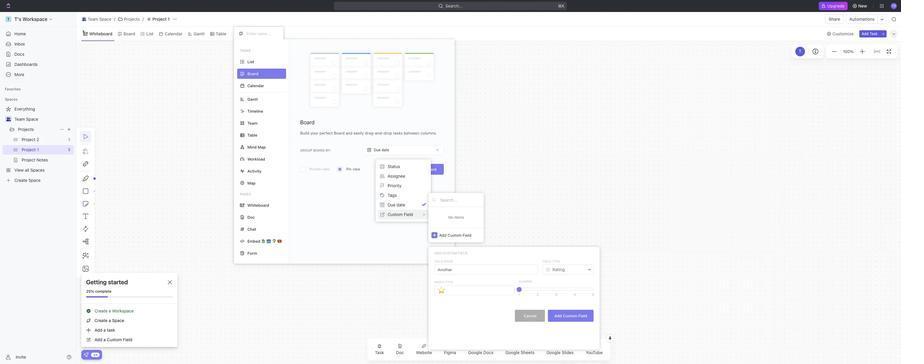 Task type: describe. For each thing, give the bounding box(es) containing it.
google docs button
[[463, 341, 498, 359]]

board
[[313, 149, 325, 152]]

space inside tree
[[26, 117, 38, 122]]

create a workspace
[[95, 309, 134, 314]]

number
[[519, 280, 532, 284]]

field inside dropdown button
[[404, 212, 413, 217]]

project 1 link
[[145, 16, 171, 23]]

add a custom field
[[95, 338, 132, 343]]

add custom field inside dropdown button
[[439, 233, 471, 238]]

activity
[[247, 169, 261, 174]]

Enter name... text field
[[434, 265, 538, 275]]

type for emoji type ⭐
[[445, 281, 453, 284]]

1 vertical spatial task
[[375, 351, 384, 356]]

onboarding checklist button element
[[84, 353, 89, 358]]

youtube button
[[581, 341, 607, 359]]

sheets
[[521, 351, 534, 356]]

name
[[444, 260, 453, 264]]

favorites button
[[2, 86, 23, 93]]

add a task
[[95, 328, 115, 333]]

group board by:
[[300, 149, 331, 152]]

website button
[[411, 341, 437, 359]]

2
[[537, 293, 539, 297]]

custom inside dropdown button
[[448, 233, 462, 238]]

25% complete
[[86, 290, 111, 294]]

5
[[592, 293, 594, 297]]

emoji
[[434, 281, 444, 284]]

share button
[[825, 14, 844, 24]]

1 horizontal spatial projects
[[124, 17, 140, 22]]

task button
[[370, 341, 389, 359]]

inbox
[[14, 41, 25, 47]]

1 horizontal spatial table
[[247, 133, 257, 138]]

date for due date button
[[397, 203, 405, 208]]

1 horizontal spatial team space
[[88, 17, 111, 22]]

slides
[[562, 351, 574, 356]]

google slides button
[[542, 341, 579, 359]]

workload
[[247, 157, 265, 162]]

view button
[[234, 27, 253, 41]]

add custom field button
[[548, 310, 594, 322]]

customize button
[[825, 30, 855, 38]]

inbox link
[[2, 39, 74, 49]]

new
[[858, 3, 867, 8]]

view
[[242, 31, 251, 36]]

custom inside dropdown button
[[388, 212, 403, 217]]

doc button
[[391, 341, 409, 359]]

upgrade link
[[819, 2, 847, 10]]

google slides
[[546, 351, 574, 356]]

field type
[[543, 260, 560, 264]]

0 horizontal spatial table
[[216, 31, 226, 36]]

complete
[[95, 290, 111, 294]]

2 horizontal spatial board
[[426, 167, 437, 172]]

2 horizontal spatial team
[[247, 121, 257, 126]]

field inside dropdown button
[[463, 233, 471, 238]]

0 vertical spatial task
[[870, 31, 878, 36]]

board link
[[122, 30, 135, 38]]

projects link inside tree
[[18, 125, 57, 135]]

project 1
[[152, 17, 170, 22]]

due date button
[[378, 201, 428, 210]]

0 vertical spatial projects link
[[116, 16, 141, 23]]

website
[[416, 351, 432, 356]]

25%
[[86, 290, 94, 294]]

add task button
[[859, 30, 880, 37]]

project
[[152, 17, 167, 22]]

team inside tree
[[14, 117, 25, 122]]

Enter name... field
[[246, 31, 278, 36]]

home
[[14, 31, 26, 36]]

assignee
[[388, 174, 405, 179]]

share
[[829, 17, 840, 22]]

a for custom
[[103, 338, 106, 343]]

add custom field inside button
[[554, 314, 587, 319]]

0 horizontal spatial gantt
[[194, 31, 205, 36]]

type for field type
[[552, 260, 560, 264]]

invite
[[16, 355, 26, 360]]

gantt link
[[192, 30, 205, 38]]

new button
[[850, 1, 871, 11]]

workspace
[[112, 309, 134, 314]]

chat
[[247, 227, 256, 232]]

rating
[[552, 267, 565, 272]]

add inside dropdown button
[[439, 233, 447, 238]]

items
[[454, 215, 464, 220]]

google docs
[[468, 351, 493, 356]]

favorites
[[5, 87, 21, 92]]

search...
[[446, 3, 463, 8]]

date for due date dropdown button
[[382, 148, 389, 153]]

⭐
[[438, 286, 445, 295]]

create for create a space
[[95, 319, 107, 324]]

create a space
[[95, 319, 124, 324]]

list inside list link
[[146, 31, 154, 36]]

custom down task
[[107, 338, 122, 343]]

1 horizontal spatial 1
[[518, 293, 520, 297]]

customize
[[833, 31, 854, 36]]

1 vertical spatial list
[[247, 59, 254, 64]]

due date button
[[363, 146, 444, 155]]

list link
[[145, 30, 154, 38]]

figma
[[444, 351, 456, 356]]

embed
[[247, 239, 260, 244]]

table link
[[215, 30, 226, 38]]

dashboards
[[14, 62, 38, 67]]

1 horizontal spatial gantt
[[247, 97, 258, 102]]

1/4
[[93, 354, 98, 357]]

due for due date button
[[388, 203, 395, 208]]

automations
[[850, 17, 875, 22]]

priority
[[388, 183, 402, 189]]

doc inside button
[[396, 351, 404, 356]]

mind map
[[247, 145, 266, 150]]



Task type: vqa. For each thing, say whether or not it's contained in the screenshot.
the topmost Task 1
no



Task type: locate. For each thing, give the bounding box(es) containing it.
0 vertical spatial table
[[216, 31, 226, 36]]

custom down the no items
[[448, 233, 462, 238]]

1 horizontal spatial list
[[247, 59, 254, 64]]

google sheets
[[505, 351, 534, 356]]

onboarding checklist button image
[[84, 353, 89, 358]]

create for create a workspace
[[95, 309, 107, 314]]

0 horizontal spatial 1
[[168, 17, 170, 22]]

date up status
[[382, 148, 389, 153]]

started
[[108, 279, 128, 286]]

1 vertical spatial whiteboard
[[247, 203, 269, 208]]

1 horizontal spatial due
[[388, 203, 395, 208]]

google left slides
[[546, 351, 561, 356]]

0 vertical spatial user group image
[[82, 18, 86, 21]]

create up "create a space"
[[95, 309, 107, 314]]

date inside dropdown button
[[382, 148, 389, 153]]

task left doc button
[[375, 351, 384, 356]]

custom field
[[388, 212, 413, 217]]

task
[[107, 328, 115, 333]]

0 horizontal spatial list
[[146, 31, 154, 36]]

close image
[[168, 281, 172, 285]]

1 horizontal spatial map
[[258, 145, 266, 150]]

field name
[[434, 260, 453, 264]]

calendar up timeline
[[247, 83, 264, 88]]

0 horizontal spatial /
[[114, 17, 115, 22]]

dashboards link
[[2, 60, 74, 69]]

custom down 4
[[563, 314, 577, 319]]

google right figma
[[468, 351, 482, 356]]

google for google docs
[[468, 351, 482, 356]]

list down the project 1 link
[[146, 31, 154, 36]]

custom down due date button
[[388, 212, 403, 217]]

due date up custom field
[[388, 203, 405, 208]]

0 horizontal spatial board
[[123, 31, 135, 36]]

tags button
[[378, 191, 428, 201]]

1 horizontal spatial whiteboard
[[247, 203, 269, 208]]

group
[[300, 149, 312, 152]]

0 vertical spatial team space
[[88, 17, 111, 22]]

2 horizontal spatial google
[[546, 351, 561, 356]]

0 horizontal spatial team
[[14, 117, 25, 122]]

due date inside dropdown button
[[374, 148, 389, 153]]

4
[[574, 293, 576, 297]]

2 vertical spatial space
[[112, 319, 124, 324]]

date
[[382, 148, 389, 153], [397, 203, 405, 208]]

1 horizontal spatial team
[[88, 17, 98, 22]]

1 horizontal spatial date
[[397, 203, 405, 208]]

field inside button
[[578, 314, 587, 319]]

2 vertical spatial add custom field
[[554, 314, 587, 319]]

a left task
[[103, 328, 106, 333]]

projects
[[124, 17, 140, 22], [18, 127, 34, 132]]

0 horizontal spatial calendar
[[165, 31, 182, 36]]

due
[[374, 148, 381, 153], [388, 203, 395, 208]]

/
[[114, 17, 115, 22], [142, 17, 144, 22]]

doc up chat
[[247, 215, 255, 220]]

team space link inside tree
[[14, 115, 73, 124]]

whiteboard link
[[88, 30, 112, 38]]

add custom field
[[439, 233, 471, 238], [434, 252, 467, 256], [554, 314, 587, 319]]

cancel button
[[515, 310, 545, 322]]

1 horizontal spatial space
[[99, 17, 111, 22]]

a up task
[[109, 319, 111, 324]]

1 horizontal spatial /
[[142, 17, 144, 22]]

team
[[88, 17, 98, 22], [14, 117, 25, 122], [247, 121, 257, 126]]

type inside emoji type ⭐
[[445, 281, 453, 284]]

cancel
[[524, 314, 536, 319]]

add task
[[862, 31, 878, 36]]

create up add a task at the left
[[95, 319, 107, 324]]

google
[[468, 351, 482, 356], [505, 351, 520, 356], [546, 351, 561, 356]]

Search... text field
[[440, 196, 481, 205]]

add
[[862, 31, 869, 36], [417, 167, 424, 172], [439, 233, 447, 238], [434, 252, 442, 256], [554, 314, 562, 319], [95, 328, 102, 333], [95, 338, 102, 343]]

0 vertical spatial whiteboard
[[89, 31, 112, 36]]

0 horizontal spatial user group image
[[6, 118, 11, 121]]

0 vertical spatial docs
[[14, 52, 24, 57]]

100%
[[843, 49, 854, 54]]

gantt up timeline
[[247, 97, 258, 102]]

⭐ button
[[434, 286, 514, 296]]

team space up whiteboard link
[[88, 17, 111, 22]]

doc right task button
[[396, 351, 404, 356]]

1 horizontal spatial user group image
[[82, 18, 86, 21]]

timeline
[[247, 109, 263, 114]]

custom
[[388, 212, 403, 217], [448, 233, 462, 238], [443, 252, 457, 256], [563, 314, 577, 319], [107, 338, 122, 343]]

1 horizontal spatial projects link
[[116, 16, 141, 23]]

create
[[95, 309, 107, 314], [95, 319, 107, 324]]

1 vertical spatial add custom field
[[434, 252, 467, 256]]

0 horizontal spatial team space
[[14, 117, 38, 122]]

0 horizontal spatial doc
[[247, 215, 255, 220]]

0 vertical spatial board
[[123, 31, 135, 36]]

1 create from the top
[[95, 309, 107, 314]]

1 vertical spatial create
[[95, 319, 107, 324]]

gantt
[[194, 31, 205, 36], [247, 97, 258, 102]]

home link
[[2, 29, 74, 39]]

0 vertical spatial type
[[552, 260, 560, 264]]

google sheets button
[[501, 341, 539, 359]]

0 horizontal spatial docs
[[14, 52, 24, 57]]

gantt left table link
[[194, 31, 205, 36]]

1 right project
[[168, 17, 170, 22]]

1 vertical spatial calendar
[[247, 83, 264, 88]]

1 vertical spatial user group image
[[6, 118, 11, 121]]

1 google from the left
[[468, 351, 482, 356]]

table right gantt link
[[216, 31, 226, 36]]

1 horizontal spatial team space link
[[80, 16, 113, 23]]

0 vertical spatial create
[[95, 309, 107, 314]]

1 vertical spatial board
[[300, 120, 315, 126]]

0 vertical spatial doc
[[247, 215, 255, 220]]

team space down spaces on the left top
[[14, 117, 38, 122]]

status
[[388, 164, 400, 169]]

date inside button
[[397, 203, 405, 208]]

due date for due date dropdown button
[[374, 148, 389, 153]]

1 horizontal spatial google
[[505, 351, 520, 356]]

a for task
[[103, 328, 106, 333]]

docs inside docs link
[[14, 52, 24, 57]]

1 vertical spatial table
[[247, 133, 257, 138]]

1 vertical spatial docs
[[483, 351, 493, 356]]

0 vertical spatial calendar
[[165, 31, 182, 36]]

due inside due date dropdown button
[[374, 148, 381, 153]]

2 / from the left
[[142, 17, 144, 22]]

custom up name
[[443, 252, 457, 256]]

tree inside sidebar navigation
[[2, 104, 74, 186]]

0 vertical spatial list
[[146, 31, 154, 36]]

rating button
[[543, 265, 593, 275]]

0 horizontal spatial due
[[374, 148, 381, 153]]

1 / from the left
[[114, 17, 115, 22]]

task
[[870, 31, 878, 36], [375, 351, 384, 356]]

a down add a task at the left
[[103, 338, 106, 343]]

due date up status
[[374, 148, 389, 153]]

youtube
[[586, 351, 603, 356]]

0 horizontal spatial task
[[375, 351, 384, 356]]

1 vertical spatial due
[[388, 203, 395, 208]]

table up "mind"
[[247, 133, 257, 138]]

due date for due date button
[[388, 203, 405, 208]]

tree
[[2, 104, 74, 186]]

1 vertical spatial date
[[397, 203, 405, 208]]

docs inside google docs button
[[483, 351, 493, 356]]

0 horizontal spatial map
[[247, 181, 255, 186]]

due for due date dropdown button
[[374, 148, 381, 153]]

1 vertical spatial team space
[[14, 117, 38, 122]]

0 horizontal spatial space
[[26, 117, 38, 122]]

0 horizontal spatial whiteboard
[[89, 31, 112, 36]]

doc
[[247, 215, 255, 220], [396, 351, 404, 356]]

1 vertical spatial team space link
[[14, 115, 73, 124]]

google for google sheets
[[505, 351, 520, 356]]

1 vertical spatial gantt
[[247, 97, 258, 102]]

0 horizontal spatial date
[[382, 148, 389, 153]]

status button
[[378, 162, 428, 172]]

1 vertical spatial projects link
[[18, 125, 57, 135]]

2 google from the left
[[505, 351, 520, 356]]

type right the emoji
[[445, 281, 453, 284]]

automations button
[[847, 15, 878, 24]]

map down activity
[[247, 181, 255, 186]]

a for space
[[109, 319, 111, 324]]

a
[[109, 309, 111, 314], [109, 319, 111, 324], [103, 328, 106, 333], [103, 338, 106, 343]]

due inside due date button
[[388, 203, 395, 208]]

calendar inside calendar link
[[165, 31, 182, 36]]

team space link
[[80, 16, 113, 23], [14, 115, 73, 124]]

1 horizontal spatial board
[[300, 120, 315, 126]]

due date inside button
[[388, 203, 405, 208]]

100% button
[[842, 48, 855, 55]]

emoji type ⭐
[[434, 281, 453, 295]]

0 vertical spatial team space link
[[80, 16, 113, 23]]

by:
[[326, 149, 331, 152]]

team up whiteboard link
[[88, 17, 98, 22]]

view button
[[234, 30, 253, 38]]

⌘k
[[558, 3, 565, 8]]

getting started
[[86, 279, 128, 286]]

0 vertical spatial gantt
[[194, 31, 205, 36]]

1 horizontal spatial docs
[[483, 351, 493, 356]]

figma button
[[439, 341, 461, 359]]

custom inside button
[[563, 314, 577, 319]]

a for workspace
[[109, 309, 111, 314]]

add board
[[417, 167, 437, 172]]

tags
[[388, 193, 397, 198]]

1 horizontal spatial task
[[870, 31, 878, 36]]

1 vertical spatial map
[[247, 181, 255, 186]]

upgrade
[[827, 3, 844, 8]]

1 vertical spatial type
[[445, 281, 453, 284]]

team space inside sidebar navigation
[[14, 117, 38, 122]]

0 vertical spatial date
[[382, 148, 389, 153]]

add custom field down the no items
[[439, 233, 471, 238]]

sidebar navigation
[[0, 12, 77, 365]]

2 create from the top
[[95, 319, 107, 324]]

0 horizontal spatial type
[[445, 281, 453, 284]]

no
[[448, 215, 453, 220]]

user group image inside sidebar navigation
[[6, 118, 11, 121]]

calendar down project 1
[[165, 31, 182, 36]]

1 horizontal spatial calendar
[[247, 83, 264, 88]]

team space
[[88, 17, 111, 22], [14, 117, 38, 122]]

3 google from the left
[[546, 351, 561, 356]]

getting
[[86, 279, 107, 286]]

calendar
[[165, 31, 182, 36], [247, 83, 264, 88]]

0 vertical spatial space
[[99, 17, 111, 22]]

a up "create a space"
[[109, 309, 111, 314]]

0 vertical spatial add custom field
[[439, 233, 471, 238]]

1 vertical spatial due date
[[388, 203, 405, 208]]

user group image
[[82, 18, 86, 21], [6, 118, 11, 121]]

type up the rating
[[552, 260, 560, 264]]

team down spaces on the left top
[[14, 117, 25, 122]]

1 horizontal spatial type
[[552, 260, 560, 264]]

2 horizontal spatial space
[[112, 319, 124, 324]]

task down automations button
[[870, 31, 878, 36]]

google for google slides
[[546, 351, 561, 356]]

whiteboard up chat
[[247, 203, 269, 208]]

1 vertical spatial space
[[26, 117, 38, 122]]

0 horizontal spatial projects
[[18, 127, 34, 132]]

t
[[799, 49, 801, 54]]

team down timeline
[[247, 121, 257, 126]]

projects inside tree
[[18, 127, 34, 132]]

tree containing team space
[[2, 104, 74, 186]]

add custom field up name
[[434, 252, 467, 256]]

1 horizontal spatial doc
[[396, 351, 404, 356]]

1 vertical spatial doc
[[396, 351, 404, 356]]

date up custom field
[[397, 203, 405, 208]]

type
[[552, 260, 560, 264], [445, 281, 453, 284]]

0 horizontal spatial google
[[468, 351, 482, 356]]

whiteboard left board link
[[89, 31, 112, 36]]

0 vertical spatial due date
[[374, 148, 389, 153]]

calendar link
[[163, 30, 182, 38]]

2 vertical spatial board
[[426, 167, 437, 172]]

map right "mind"
[[258, 145, 266, 150]]

1 vertical spatial 1
[[518, 293, 520, 297]]

add custom field down 4
[[554, 314, 587, 319]]

0 horizontal spatial team space link
[[14, 115, 73, 124]]

1 down 'number'
[[518, 293, 520, 297]]

1 vertical spatial projects
[[18, 127, 34, 132]]

0 horizontal spatial projects link
[[18, 125, 57, 135]]

form
[[247, 251, 257, 256]]

add custom field button
[[428, 228, 484, 243]]

assignee button
[[378, 172, 428, 181]]

google left sheets
[[505, 351, 520, 356]]

0 vertical spatial map
[[258, 145, 266, 150]]

mind
[[247, 145, 257, 150]]

board
[[123, 31, 135, 36], [300, 120, 315, 126], [426, 167, 437, 172]]

table
[[216, 31, 226, 36], [247, 133, 257, 138]]

custom field button
[[378, 210, 428, 220]]

0 vertical spatial 1
[[168, 17, 170, 22]]

0 vertical spatial due
[[374, 148, 381, 153]]

0 vertical spatial projects
[[124, 17, 140, 22]]

1
[[168, 17, 170, 22], [518, 293, 520, 297]]

docs link
[[2, 50, 74, 59]]

list down view
[[247, 59, 254, 64]]



